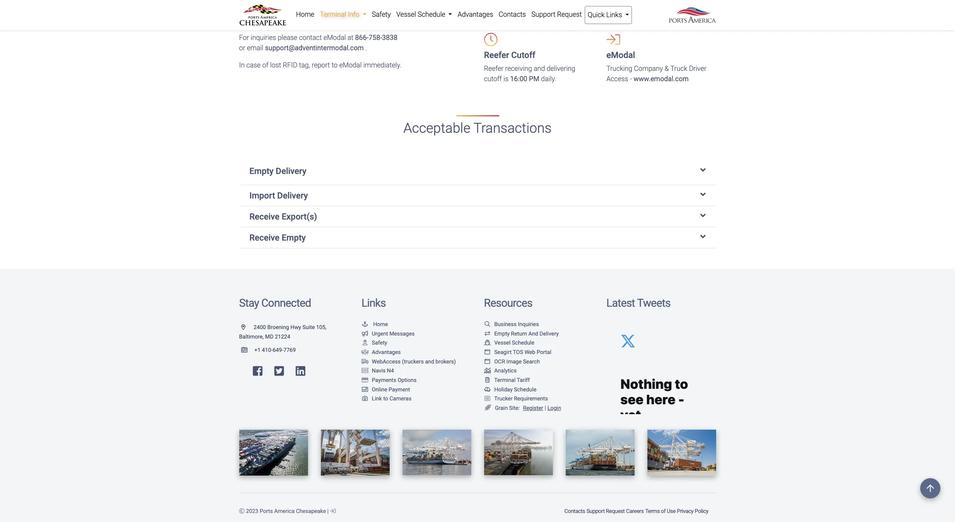 Task type: vqa. For each thing, say whether or not it's contained in the screenshot.
the 9/29/2023
no



Task type: locate. For each thing, give the bounding box(es) containing it.
1 horizontal spatial advantages
[[458, 10, 493, 18]]

0 vertical spatial empty
[[249, 166, 274, 176]]

| left sign in image on the left
[[327, 508, 329, 514]]

|
[[545, 404, 546, 412], [327, 508, 329, 514]]

image
[[506, 358, 522, 365]]

grain site: register | login
[[495, 404, 561, 412]]

1 horizontal spatial seagirt
[[558, 0, 579, 7]]

2 reefer from the top
[[484, 65, 504, 73]]

login link
[[548, 405, 561, 411]]

1 horizontal spatial empty
[[282, 232, 306, 243]]

vessel schedule up the '3838'
[[396, 10, 447, 18]]

seagirt tos web portal link
[[484, 349, 551, 355]]

safety down urgent
[[372, 340, 387, 346]]

receive export(s)
[[249, 211, 317, 222]]

2023 ports america chesapeake |
[[245, 508, 330, 514]]

angle down image for delivery
[[700, 166, 706, 174]]

0 vertical spatial links
[[606, 11, 622, 19]]

angle down image inside receive export(s) 'link'
[[700, 211, 706, 220]]

0 horizontal spatial www.emodal.com link
[[324, 16, 379, 25]]

angle down image
[[700, 190, 706, 199], [700, 232, 706, 241]]

request left the careers
[[606, 508, 625, 514]]

high
[[523, 10, 536, 18]]

delivery right and
[[540, 330, 559, 337]]

terminal
[[320, 10, 346, 18], [494, 377, 516, 383]]

advantages link
[[455, 6, 496, 23], [362, 349, 401, 355]]

0 vertical spatial www.emodal.com link
[[324, 16, 379, 25]]

. down 866-
[[365, 44, 367, 52]]

2 horizontal spatial to
[[383, 395, 388, 402]]

browser image up analytics icon
[[484, 359, 491, 365]]

terminal info link
[[317, 6, 369, 23]]

www.emodal.com link for trucking company & truck driver access -
[[634, 75, 689, 83]]

1 horizontal spatial and
[[534, 65, 545, 73]]

1 browser image from the top
[[484, 350, 491, 355]]

to right report
[[332, 61, 338, 69]]

0 vertical spatial vessel
[[396, 10, 416, 18]]

seagirt up ocr
[[494, 349, 512, 355]]

0 horizontal spatial contacts link
[[496, 6, 529, 23]]

1 receive from the top
[[249, 211, 280, 222]]

rfid right an
[[278, 16, 293, 25]]

tag, left go
[[294, 16, 305, 25]]

1 vertical spatial schedule
[[512, 340, 534, 346]]

angle down image inside empty delivery "link"
[[700, 166, 706, 174]]

advantages up 'webaccess'
[[372, 349, 401, 355]]

entering up visibility
[[532, 0, 556, 7]]

105,
[[316, 324, 327, 331]]

browser image down ship image
[[484, 350, 491, 355]]

report
[[312, 61, 330, 69]]

and up pm
[[534, 65, 545, 73]]

and left brokers)
[[425, 358, 434, 365]]

1 vertical spatial contacts link
[[564, 504, 586, 519]]

1 vertical spatial request
[[606, 508, 625, 514]]

emodal left at
[[324, 34, 346, 42]]

1 horizontal spatial home link
[[362, 321, 388, 328]]

2 horizontal spatial .
[[577, 10, 578, 18]]

contacts for contacts
[[499, 10, 526, 18]]

1 angle down image from the top
[[700, 190, 706, 199]]

drivers
[[510, 0, 530, 7]]

0 vertical spatial support
[[531, 10, 555, 18]]

1 vertical spatial www.emodal.com
[[634, 75, 689, 83]]

| left 'login' 'link'
[[545, 404, 546, 412]]

1 vertical spatial seagirt
[[494, 349, 512, 355]]

links
[[606, 11, 622, 19], [362, 296, 386, 309]]

0 vertical spatial reefer
[[484, 50, 509, 60]]

0 vertical spatial home link
[[293, 6, 317, 23]]

649-
[[273, 347, 283, 353]]

cutoff
[[484, 75, 502, 83]]

advantages down "all"
[[458, 10, 493, 18]]

3838
[[382, 34, 398, 42]]

1 horizontal spatial links
[[606, 11, 622, 19]]

1 vertical spatial must
[[484, 10, 500, 18]]

entering
[[532, 0, 556, 7], [648, 10, 672, 18]]

1 vertical spatial and
[[425, 358, 434, 365]]

before
[[627, 10, 646, 18]]

must left be
[[638, 0, 654, 7]]

seagirt
[[558, 0, 579, 7], [494, 349, 512, 355]]

1 vertical spatial vessel schedule
[[494, 340, 534, 346]]

browser image inside "seagirt tos web portal" link
[[484, 350, 491, 355]]

emodal down at
[[339, 61, 362, 69]]

browser image inside ocr image search link
[[484, 359, 491, 365]]

america
[[274, 508, 295, 514]]

1 vertical spatial home link
[[362, 321, 388, 328]]

angle down image inside receive empty link
[[700, 232, 706, 241]]

1 vertical spatial browser image
[[484, 359, 491, 365]]

2 vertical spatial empty
[[494, 330, 510, 337]]

2 receive from the top
[[249, 232, 280, 243]]

tag, left report
[[299, 61, 310, 69]]

1 vertical spatial tag,
[[299, 61, 310, 69]]

tariff
[[517, 377, 530, 383]]

delivery up the export(s)
[[277, 190, 308, 200]]

1 vertical spatial of
[[661, 508, 666, 514]]

emodal
[[324, 34, 346, 42], [606, 50, 635, 60], [339, 61, 362, 69]]

obtain
[[248, 16, 267, 25]]

+1 410-649-7769
[[254, 347, 296, 353]]

0 horizontal spatial entering
[[532, 0, 556, 7]]

1 vertical spatial angle down image
[[700, 211, 706, 220]]

emodal inside for inquiries please contact emodal at 866-758-3838 or email support@adventintermodal.com .
[[324, 34, 346, 42]]

0 vertical spatial browser image
[[484, 350, 491, 355]]

receive down the 'receive export(s)'
[[249, 232, 280, 243]]

1 angle down image from the top
[[700, 166, 706, 174]]

1 vertical spatial support request link
[[586, 504, 625, 519]]

vessel up the '3838'
[[396, 10, 416, 18]]

receive for receive empty
[[249, 232, 280, 243]]

empty delivery link
[[249, 166, 706, 176]]

reefer receiving and delivering cutoff is
[[484, 65, 575, 83]]

terminal tariff
[[494, 377, 530, 383]]

messages
[[389, 330, 415, 337]]

home up contact
[[296, 10, 314, 18]]

angle down image
[[700, 166, 706, 174], [700, 211, 706, 220]]

1 horizontal spatial |
[[545, 404, 546, 412]]

terminal left info at left
[[320, 10, 346, 18]]

safety up 866-758-3838 link
[[372, 10, 391, 18]]

1 horizontal spatial contacts link
[[564, 504, 586, 519]]

0 horizontal spatial empty
[[249, 166, 274, 176]]

tag,
[[294, 16, 305, 25], [299, 61, 310, 69]]

www.emodal.com down &
[[634, 75, 689, 83]]

browser image
[[484, 350, 491, 355], [484, 359, 491, 365]]

1 horizontal spatial terminal
[[494, 377, 516, 383]]

1 horizontal spatial home
[[373, 321, 388, 328]]

0 horizontal spatial vessel schedule link
[[394, 6, 455, 23]]

&
[[665, 65, 669, 73]]

. up 866-758-3838 link
[[379, 16, 381, 25]]

0 horizontal spatial terminal
[[320, 10, 346, 18]]

1 vertical spatial links
[[362, 296, 386, 309]]

terminal down analytics
[[494, 377, 516, 383]]

1 vertical spatial safety link
[[362, 340, 387, 346]]

2 angle down image from the top
[[700, 232, 706, 241]]

urgent messages
[[372, 330, 415, 337]]

0 vertical spatial receive
[[249, 211, 280, 222]]

seagirt inside all truck drivers entering seagirt must wear a
[[558, 0, 579, 7]]

758-
[[369, 34, 382, 42]]

receive down import
[[249, 211, 280, 222]]

vessel schedule link up "seagirt tos web portal" link
[[484, 340, 534, 346]]

receive export(s) link
[[249, 211, 706, 222]]

angle down image for delivery
[[700, 190, 706, 199]]

is
[[504, 75, 509, 83]]

empty delivery
[[249, 166, 306, 176]]

safety link down urgent
[[362, 340, 387, 346]]

broening
[[267, 324, 289, 331]]

holiday schedule
[[494, 386, 537, 393]]

and inside reefer receiving and delivering cutoff is
[[534, 65, 545, 73]]

emodal up trucking
[[606, 50, 635, 60]]

anchor image
[[362, 322, 368, 327]]

0 horizontal spatial vessel
[[396, 10, 416, 18]]

links up anchor icon
[[362, 296, 386, 309]]

must inside all truck drivers entering seagirt must wear a
[[484, 10, 500, 18]]

0 horizontal spatial seagirt
[[494, 349, 512, 355]]

empty down business
[[494, 330, 510, 337]]

use
[[667, 508, 676, 514]]

2 browser image from the top
[[484, 359, 491, 365]]

1 vertical spatial entering
[[648, 10, 672, 18]]

support request
[[531, 10, 582, 18]]

request left quick
[[557, 10, 582, 18]]

e-
[[703, 0, 709, 7]]

0 vertical spatial advantages link
[[455, 6, 496, 23]]

must down "all"
[[484, 10, 500, 18]]

wear
[[501, 10, 516, 18]]

terminal info
[[320, 10, 361, 18]]

0 horizontal spatial of
[[262, 61, 268, 69]]

advantages link left wear
[[455, 6, 496, 23]]

1 horizontal spatial support
[[587, 508, 605, 514]]

a
[[518, 10, 521, 18]]

0 vertical spatial seagirt
[[558, 0, 579, 7]]

0 vertical spatial safety link
[[369, 6, 394, 23]]

seagirt up vest
[[558, 0, 579, 7]]

1 reefer from the top
[[484, 50, 509, 60]]

tos
[[513, 349, 523, 355]]

home link up urgent
[[362, 321, 388, 328]]

home up urgent
[[373, 321, 388, 328]]

export(s)
[[282, 211, 317, 222]]

www.emodal.com up at
[[324, 16, 379, 25]]

receive empty
[[249, 232, 306, 243]]

0 vertical spatial delivery
[[276, 166, 306, 176]]

go
[[307, 16, 315, 25]]

must be registered in e- modal before entering the terminal.
[[606, 0, 712, 18]]

1 vertical spatial safety
[[372, 340, 387, 346]]

suite
[[302, 324, 315, 331]]

delivering
[[547, 65, 575, 73]]

empty
[[249, 166, 274, 176], [282, 232, 306, 243], [494, 330, 510, 337]]

safety link up 866-758-3838 link
[[369, 6, 394, 23]]

2 vertical spatial to
[[383, 395, 388, 402]]

1 horizontal spatial .
[[379, 16, 381, 25]]

0 horizontal spatial contacts
[[499, 10, 526, 18]]

contacts link
[[496, 6, 529, 23], [564, 504, 586, 519]]

entering down be
[[648, 10, 672, 18]]

www.emodal.com link down &
[[634, 75, 689, 83]]

home link up contact
[[293, 6, 317, 23]]

copyright image
[[239, 509, 245, 514]]

2 vertical spatial schedule
[[514, 386, 537, 393]]

0 vertical spatial angle down image
[[700, 166, 706, 174]]

0 vertical spatial entering
[[532, 0, 556, 7]]

to right go
[[316, 16, 322, 25]]

1 horizontal spatial www.emodal.com link
[[634, 75, 689, 83]]

reefer inside reefer receiving and delivering cutoff is
[[484, 65, 504, 73]]

list alt image
[[484, 396, 491, 402]]

0 horizontal spatial .
[[365, 44, 367, 52]]

0 horizontal spatial support request link
[[529, 6, 585, 23]]

-
[[630, 75, 632, 83]]

0 vertical spatial to
[[316, 16, 322, 25]]

reefer cutoff
[[484, 50, 535, 60]]

home link
[[293, 6, 317, 23], [362, 321, 388, 328]]

tweets
[[637, 296, 671, 309]]

0 vertical spatial and
[[534, 65, 545, 73]]

file invoice image
[[484, 378, 491, 383]]

latest
[[606, 296, 635, 309]]

1 vertical spatial |
[[327, 508, 329, 514]]

0 horizontal spatial advantages link
[[362, 349, 401, 355]]

2 angle down image from the top
[[700, 211, 706, 220]]

facebook square image
[[253, 366, 262, 377]]

support request link
[[529, 6, 585, 23], [586, 504, 625, 519]]

. inside for inquiries please contact emodal at 866-758-3838 or email support@adventintermodal.com .
[[365, 44, 367, 52]]

empty up import
[[249, 166, 274, 176]]

. left quick
[[577, 10, 578, 18]]

urgent messages link
[[362, 330, 415, 337]]

analytics
[[494, 367, 517, 374]]

rfid right lost
[[283, 61, 297, 69]]

inquiries
[[518, 321, 539, 328]]

1 vertical spatial rfid
[[283, 61, 297, 69]]

2400 broening hwy suite 105, baltimore, md 21224
[[239, 324, 327, 340]]

delivery up import delivery
[[276, 166, 306, 176]]

0 horizontal spatial must
[[484, 10, 500, 18]]

0 vertical spatial contacts
[[499, 10, 526, 18]]

quick
[[588, 11, 605, 19]]

to right 'link'
[[383, 395, 388, 402]]

empty down the export(s)
[[282, 232, 306, 243]]

camera image
[[362, 396, 368, 402]]

advantages link up 'webaccess'
[[362, 349, 401, 355]]

1 vertical spatial contacts
[[565, 508, 585, 514]]

0 vertical spatial emodal
[[324, 34, 346, 42]]

transactions
[[474, 120, 552, 136]]

map marker alt image
[[241, 325, 252, 330]]

payment
[[389, 386, 410, 393]]

empty for empty delivery
[[249, 166, 274, 176]]

contact
[[299, 34, 322, 42]]

1 vertical spatial advantages link
[[362, 349, 401, 355]]

trucker requirements
[[494, 395, 548, 402]]

1 vertical spatial reefer
[[484, 65, 504, 73]]

1 horizontal spatial request
[[606, 508, 625, 514]]

pm
[[529, 75, 539, 83]]

vessel schedule up "seagirt tos web portal" link
[[494, 340, 534, 346]]

0 vertical spatial safety
[[372, 10, 391, 18]]

go to top image
[[920, 478, 941, 498]]

to obtain an rfid tag, go to www.emodal.com .
[[239, 16, 381, 25]]

holiday
[[494, 386, 513, 393]]

must inside must be registered in e- modal before entering the terminal.
[[638, 0, 654, 7]]

vessel right ship image
[[494, 340, 511, 346]]

user hard hat image
[[362, 340, 368, 346]]

16:00 pm daily.
[[510, 75, 556, 83]]

and
[[534, 65, 545, 73], [425, 358, 434, 365]]

support@adventintermodal.com link
[[265, 44, 365, 52]]

vessel schedule link up the '3838'
[[394, 6, 455, 23]]

of left use
[[661, 508, 666, 514]]

tab list
[[239, 157, 716, 248]]

receive empty link
[[249, 232, 706, 243]]

of left lost
[[262, 61, 268, 69]]

0 vertical spatial terminal
[[320, 10, 346, 18]]

1 horizontal spatial contacts
[[565, 508, 585, 514]]

0 vertical spatial request
[[557, 10, 582, 18]]

1 horizontal spatial vessel
[[494, 340, 511, 346]]

wheat image
[[484, 405, 492, 411]]

visibility
[[538, 10, 562, 18]]

rfid
[[278, 16, 293, 25], [283, 61, 297, 69]]

angle down image inside import delivery link
[[700, 190, 706, 199]]

links right quick
[[606, 11, 622, 19]]

www.emodal.com link up at
[[324, 16, 379, 25]]



Task type: describe. For each thing, give the bounding box(es) containing it.
navis n4
[[372, 367, 394, 374]]

0 horizontal spatial |
[[327, 508, 329, 514]]

seagirt tos web portal
[[494, 349, 551, 355]]

home link for urgent messages link at the left bottom of the page
[[362, 321, 388, 328]]

contacts for contacts support request careers terms of use privacy policy
[[565, 508, 585, 514]]

credit card image
[[362, 378, 368, 383]]

to
[[239, 16, 247, 25]]

0 vertical spatial home
[[296, 10, 314, 18]]

all truck drivers entering seagirt must wear a
[[484, 0, 579, 18]]

1 safety from the top
[[372, 10, 391, 18]]

hwy
[[290, 324, 301, 331]]

angle down image for export(s)
[[700, 211, 706, 220]]

acceptable
[[403, 120, 470, 136]]

terminal tariff link
[[484, 377, 530, 383]]

n4
[[387, 367, 394, 374]]

entering inside must be registered in e- modal before entering the terminal.
[[648, 10, 672, 18]]

0 horizontal spatial support
[[531, 10, 555, 18]]

support@adventintermodal.com
[[265, 44, 364, 52]]

2 vertical spatial delivery
[[540, 330, 559, 337]]

exchange image
[[484, 331, 491, 337]]

schedule for holiday schedule link
[[514, 386, 537, 393]]

payments options
[[372, 377, 417, 383]]

options
[[398, 377, 417, 383]]

stay
[[239, 296, 259, 309]]

terminal.
[[685, 10, 712, 18]]

1 vertical spatial advantages
[[372, 349, 401, 355]]

terminal for terminal tariff
[[494, 377, 516, 383]]

0 vertical spatial support request link
[[529, 6, 585, 23]]

0 vertical spatial contacts link
[[496, 6, 529, 23]]

0 vertical spatial of
[[262, 61, 268, 69]]

delivery for import delivery
[[277, 190, 308, 200]]

safety link for the terminal info link on the top left
[[369, 6, 394, 23]]

0 vertical spatial rfid
[[278, 16, 293, 25]]

analytics link
[[484, 367, 517, 374]]

container storage image
[[362, 368, 368, 374]]

www.emodal.com link for to obtain an rfid tag, go to
[[324, 16, 379, 25]]

angle down image for empty
[[700, 232, 706, 241]]

+1
[[254, 347, 261, 353]]

the
[[674, 10, 684, 18]]

terminal for terminal info
[[320, 10, 346, 18]]

an
[[269, 16, 276, 25]]

quick links link
[[585, 6, 632, 24]]

0 vertical spatial vessel schedule link
[[394, 6, 455, 23]]

1 vertical spatial emodal
[[606, 50, 635, 60]]

site:
[[509, 405, 520, 411]]

ship image
[[484, 340, 491, 346]]

ocr
[[494, 358, 505, 365]]

cameras
[[390, 395, 411, 402]]

linkedin image
[[296, 366, 305, 377]]

at
[[348, 34, 353, 42]]

register link
[[521, 405, 543, 411]]

2400
[[254, 324, 266, 331]]

analytics image
[[484, 368, 491, 374]]

webaccess (truckers and brokers)
[[372, 358, 456, 365]]

access
[[606, 75, 628, 83]]

866-758-3838 link
[[355, 34, 398, 42]]

safety link for urgent messages link at the left bottom of the page
[[362, 340, 387, 346]]

browser image for seagirt
[[484, 350, 491, 355]]

1 vertical spatial home
[[373, 321, 388, 328]]

delivery for empty delivery
[[276, 166, 306, 176]]

cutoff
[[511, 50, 535, 60]]

bells image
[[484, 387, 491, 392]]

be
[[656, 0, 663, 7]]

business inquiries link
[[484, 321, 539, 328]]

bullhorn image
[[362, 331, 368, 337]]

terms
[[645, 508, 660, 514]]

brokers)
[[436, 358, 456, 365]]

reefer for reefer cutoff
[[484, 50, 509, 60]]

portal
[[537, 349, 551, 355]]

web
[[525, 349, 535, 355]]

twitter square image
[[274, 366, 284, 377]]

0 vertical spatial |
[[545, 404, 546, 412]]

trucking
[[606, 65, 632, 73]]

in
[[696, 0, 702, 7]]

sign in image
[[330, 509, 336, 514]]

1 horizontal spatial vessel schedule
[[494, 340, 534, 346]]

immediately.
[[363, 61, 401, 69]]

1 vertical spatial to
[[332, 61, 338, 69]]

ocr image search
[[494, 358, 540, 365]]

1 vertical spatial vessel schedule link
[[484, 340, 534, 346]]

0 vertical spatial advantages
[[458, 10, 493, 18]]

ocr image search link
[[484, 358, 540, 365]]

webaccess (truckers and brokers) link
[[362, 358, 456, 365]]

0 vertical spatial tag,
[[294, 16, 305, 25]]

in case of lost rfid tag, report to emodal immediately.
[[239, 61, 401, 69]]

terms of use link
[[644, 504, 676, 519]]

0 vertical spatial schedule
[[418, 10, 445, 18]]

1 horizontal spatial support request link
[[586, 504, 625, 519]]

and for (truckers
[[425, 358, 434, 365]]

2 vertical spatial emodal
[[339, 61, 362, 69]]

payments
[[372, 377, 396, 383]]

1 horizontal spatial www.emodal.com
[[634, 75, 689, 83]]

empty return and delivery
[[494, 330, 559, 337]]

0 horizontal spatial to
[[316, 16, 322, 25]]

requirements
[[514, 395, 548, 402]]

urgent
[[372, 330, 388, 337]]

online
[[372, 386, 387, 393]]

for
[[239, 34, 249, 42]]

0 horizontal spatial vessel schedule
[[396, 10, 447, 18]]

and for receiving
[[534, 65, 545, 73]]

1 vertical spatial empty
[[282, 232, 306, 243]]

ports
[[260, 508, 273, 514]]

holiday schedule link
[[484, 386, 537, 393]]

careers link
[[625, 504, 644, 519]]

entering inside all truck drivers entering seagirt must wear a
[[532, 0, 556, 7]]

hand receiving image
[[362, 350, 368, 355]]

truck container image
[[362, 359, 368, 365]]

info
[[348, 10, 360, 18]]

all
[[484, 0, 491, 7]]

0 horizontal spatial links
[[362, 296, 386, 309]]

home link for the terminal info link on the top left
[[293, 6, 317, 23]]

trucker
[[494, 395, 513, 402]]

navis n4 link
[[362, 367, 394, 374]]

receive for receive export(s)
[[249, 211, 280, 222]]

chesapeake
[[296, 508, 326, 514]]

schedule for vessel schedule link to the bottom
[[512, 340, 534, 346]]

tab list containing empty delivery
[[239, 157, 716, 248]]

link to cameras
[[372, 395, 411, 402]]

1 vertical spatial vessel
[[494, 340, 511, 346]]

driver
[[689, 65, 706, 73]]

2 safety from the top
[[372, 340, 387, 346]]

email
[[247, 44, 263, 52]]

21224
[[275, 333, 290, 340]]

privacy
[[677, 508, 694, 514]]

search image
[[484, 322, 491, 327]]

credit card front image
[[362, 387, 368, 392]]

stay connected
[[239, 296, 311, 309]]

md
[[265, 333, 274, 340]]

for inquiries please contact emodal at 866-758-3838 or email support@adventintermodal.com .
[[239, 34, 398, 52]]

or
[[239, 44, 245, 52]]

empty for empty return and delivery
[[494, 330, 510, 337]]

phone office image
[[241, 348, 254, 353]]

business
[[494, 321, 517, 328]]

reefer for reefer receiving and delivering cutoff is
[[484, 65, 504, 73]]

please
[[278, 34, 297, 42]]

grain
[[495, 405, 508, 411]]

online payment link
[[362, 386, 410, 393]]

0 vertical spatial www.emodal.com
[[324, 16, 379, 25]]

browser image for ocr
[[484, 359, 491, 365]]

privacy policy link
[[676, 504, 709, 519]]

link to cameras link
[[362, 395, 411, 402]]

1 horizontal spatial of
[[661, 508, 666, 514]]

inquiries
[[251, 34, 276, 42]]



